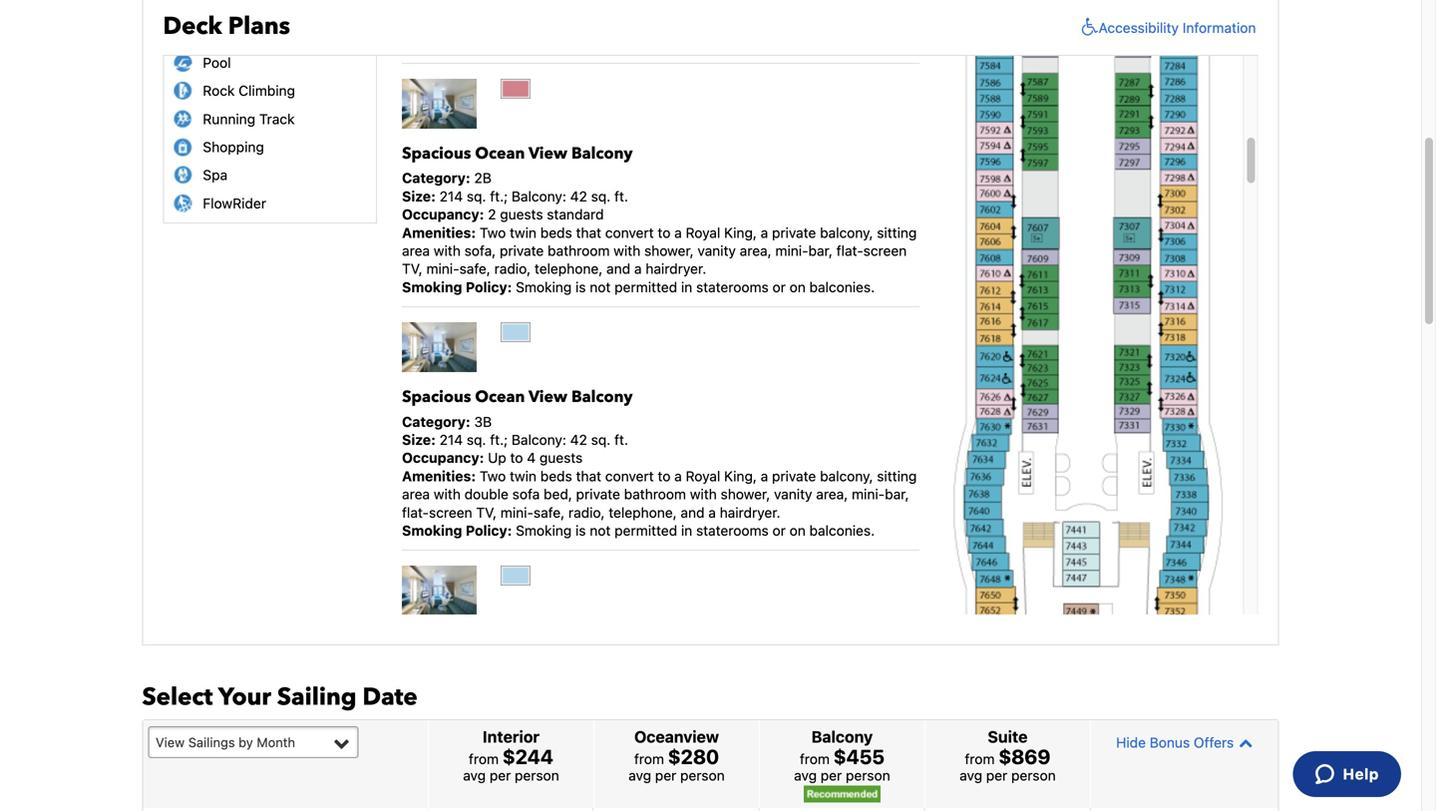 Task type: describe. For each thing, give the bounding box(es) containing it.
42 for 2 guests standard
[[571, 188, 588, 204]]

radio, inside two twin beds that convert to a royal king, a private balcony, sitting area with sofa, private bathroom with shower, vanity area, mini-bar, flat-screen tv, mini-safe, radio, telephone, and a hairdryer. smoking policy: smoking is not permitted in staterooms or on balconies.
[[495, 261, 531, 277]]

screen inside two twin beds that convert to a royal king, a private balcony, sitting area with double sofa bed, private bathroom with shower, vanity area, mini-bar, flat-screen tv, mini-safe, radio, telephone, and a hairdryer. smoking policy: smoking is not permitted in staterooms or on balconies.
[[429, 504, 473, 521]]

bar, inside two twin beds that convert to a royal king, a private balcony, sitting area with double sofa bed, private bathroom with shower, vanity area, mini-bar, flat-screen tv, mini-safe, radio, telephone, and a hairdryer. smoking policy: smoking is not permitted in staterooms or on balconies.
[[885, 486, 910, 503]]

3b
[[474, 413, 492, 430]]

in inside two twin beds that convert to a royal king, a private balcony, sitting area with double sofa bed, private bathroom with shower, vanity area, mini-bar, flat-screen tv, mini-safe, radio, telephone, and a hairdryer. smoking policy: smoking is not permitted in staterooms or on balconies.
[[681, 522, 693, 539]]

42 for up to 4 guests
[[571, 432, 588, 448]]

2b
[[474, 170, 492, 186]]

1 spacious from the top
[[402, 143, 471, 165]]

sailings
[[188, 735, 235, 750]]

select
[[142, 681, 213, 714]]

that for up to 4 guests
[[576, 468, 602, 484]]

2
[[488, 206, 496, 223]]

to for 4
[[658, 468, 671, 484]]

safe, inside two twin beds that convert to a royal king, a private balcony, sitting area with sofa, private bathroom with shower, vanity area, mini-bar, flat-screen tv, mini-safe, radio, telephone, and a hairdryer. smoking policy: smoking is not permitted in staterooms or on balconies.
[[460, 261, 491, 277]]

ft. for category: 3b size: 214 sq. ft.; balcony: 42 sq. ft. occupancy: up to 4 guests amenities:
[[615, 432, 629, 448]]

from for $869
[[965, 751, 995, 767]]

month
[[257, 735, 295, 750]]

2 spacious ocean view balcony from the top
[[402, 386, 633, 408]]

balcony from $455 avg per person
[[795, 727, 891, 784]]

from for $280
[[635, 751, 665, 767]]

avg for $280
[[629, 767, 652, 784]]

convert for category: 2b size: 214 sq. ft.; balcony: 42 sq. ft. occupancy: 2 guests standard amenities:
[[606, 224, 654, 241]]

running
[[203, 111, 256, 127]]

in inside two twin beds that convert to a royal king, a private balcony, sitting area with sofa, private bathroom with shower, vanity area, mini-bar, flat-screen tv, mini-safe, radio, telephone, and a hairdryer. smoking policy: smoking is not permitted in staterooms or on balconies.
[[681, 279, 693, 295]]

plans
[[228, 10, 290, 43]]

category: for category: 3b size: 214 sq. ft.; balcony: 42 sq. ft. occupancy: up to 4 guests amenities:
[[402, 413, 471, 430]]

amenities: inside category: 2b size: 214 sq. ft.; balcony: 42 sq. ft. occupancy: 2 guests standard amenities:
[[402, 224, 476, 241]]

person for $244
[[515, 767, 560, 784]]

1 vertical spatial balcony
[[572, 386, 633, 408]]

view inside "link"
[[156, 735, 185, 750]]

not inside two twin beds that convert to a royal king, a private balcony, sitting area with double sofa bed, private bathroom with shower, vanity area, mini-bar, flat-screen tv, mini-safe, radio, telephone, and a hairdryer. smoking policy: smoking is not permitted in staterooms or on balconies.
[[590, 522, 611, 539]]

sitting for screen
[[877, 224, 917, 241]]

recommended image
[[804, 786, 881, 803]]

two twin beds that convert to a royal king, a private balcony, sitting area with sofa, private bathroom with shower, vanity area, mini-bar, flat-screen tv, mini-safe, radio, telephone, and a hairdryer. smoking policy: smoking is not permitted in staterooms or on balconies.
[[402, 224, 917, 295]]

bonus
[[1150, 734, 1191, 751]]

hide bonus offers
[[1117, 734, 1235, 751]]

sq. up standard
[[591, 188, 611, 204]]

double
[[465, 486, 509, 503]]

2 spacious from the top
[[402, 386, 471, 408]]

policy: inside two twin beds that convert to a royal king, a private balcony, sitting area with sofa, private bathroom with shower, vanity area, mini-bar, flat-screen tv, mini-safe, radio, telephone, and a hairdryer. smoking policy: smoking is not permitted in staterooms or on balconies.
[[466, 279, 512, 295]]

suite from $869 avg per person
[[960, 727, 1056, 784]]

ft.; for 2
[[490, 188, 508, 204]]

$455
[[834, 745, 885, 768]]

date
[[363, 681, 418, 714]]

area for flat-
[[402, 486, 430, 503]]

avg for $869
[[960, 767, 983, 784]]

214 for 3b
[[440, 432, 463, 448]]

sq. up two twin beds that convert to a royal king, a private balcony, sitting area with double sofa bed, private bathroom with shower, vanity area, mini-bar, flat-screen tv, mini-safe, radio, telephone, and a hairdryer. smoking policy: smoking is not permitted in staterooms or on balconies.
[[591, 432, 611, 448]]

staterooms inside two twin beds that convert to a royal king, a private balcony, sitting area with double sofa bed, private bathroom with shower, vanity area, mini-bar, flat-screen tv, mini-safe, radio, telephone, and a hairdryer. smoking policy: smoking is not permitted in staterooms or on balconies.
[[697, 522, 769, 539]]

$244
[[503, 745, 554, 768]]

oceanview from $280 avg per person
[[629, 727, 725, 784]]

is inside two twin beds that convert to a royal king, a private balcony, sitting area with double sofa bed, private bathroom with shower, vanity area, mini-bar, flat-screen tv, mini-safe, radio, telephone, and a hairdryer. smoking policy: smoking is not permitted in staterooms or on balconies.
[[576, 522, 586, 539]]

twin for guests
[[510, 224, 537, 241]]

balcony inside balcony from $455 avg per person
[[812, 727, 873, 746]]

1 ocean from the top
[[475, 143, 525, 165]]

policy: inside two twin beds that convert to a royal king, a private balcony, sitting area with double sofa bed, private bathroom with shower, vanity area, mini-bar, flat-screen tv, mini-safe, radio, telephone, and a hairdryer. smoking policy: smoking is not permitted in staterooms or on balconies.
[[466, 522, 512, 539]]

guests inside 'category: 3b size: 214 sq. ft.; balcony: 42 sq. ft. occupancy: up to 4 guests amenities:'
[[540, 450, 583, 466]]

king, for shower,
[[725, 468, 757, 484]]

balcony: for standard
[[512, 188, 567, 204]]

balconies. inside two twin beds that convert to a royal king, a private balcony, sitting area with sofa, private bathroom with shower, vanity area, mini-bar, flat-screen tv, mini-safe, radio, telephone, and a hairdryer. smoking policy: smoking is not permitted in staterooms or on balconies.
[[810, 279, 875, 295]]

telephone, inside two twin beds that convert to a royal king, a private balcony, sitting area with double sofa bed, private bathroom with shower, vanity area, mini-bar, flat-screen tv, mini-safe, radio, telephone, and a hairdryer. smoking policy: smoking is not permitted in staterooms or on balconies.
[[609, 504, 677, 521]]

4
[[527, 450, 536, 466]]

royal for with
[[686, 468, 721, 484]]

ft.; for up
[[490, 432, 508, 448]]

shopping
[[203, 139, 264, 155]]

deck
[[163, 10, 222, 43]]

sofa,
[[465, 242, 496, 259]]

0 vertical spatial view
[[529, 143, 568, 165]]

shower, inside two twin beds that convert to a royal king, a private balcony, sitting area with double sofa bed, private bathroom with shower, vanity area, mini-bar, flat-screen tv, mini-safe, radio, telephone, and a hairdryer. smoking policy: smoking is not permitted in staterooms or on balconies.
[[721, 486, 771, 503]]

hide bonus offers link
[[1097, 725, 1274, 760]]

select your sailing date
[[142, 681, 418, 714]]

two for up
[[480, 468, 506, 484]]

radio, inside two twin beds that convert to a royal king, a private balcony, sitting area with double sofa bed, private bathroom with shower, vanity area, mini-bar, flat-screen tv, mini-safe, radio, telephone, and a hairdryer. smoking policy: smoking is not permitted in staterooms or on balconies.
[[569, 504, 605, 521]]

amenities: inside 'category: 3b size: 214 sq. ft.; balcony: 42 sq. ft. occupancy: up to 4 guests amenities:'
[[402, 468, 476, 484]]

bathroom inside two twin beds that convert to a royal king, a private balcony, sitting area with sofa, private bathroom with shower, vanity area, mini-bar, flat-screen tv, mini-safe, radio, telephone, and a hairdryer. smoking policy: smoking is not permitted in staterooms or on balconies.
[[548, 242, 610, 259]]

up
[[488, 450, 507, 466]]

guests inside category: 2b size: 214 sq. ft.; balcony: 42 sq. ft. occupancy: 2 guests standard amenities:
[[500, 206, 543, 223]]

and inside two twin beds that convert to a royal king, a private balcony, sitting area with double sofa bed, private bathroom with shower, vanity area, mini-bar, flat-screen tv, mini-safe, radio, telephone, and a hairdryer. smoking policy: smoking is not permitted in staterooms or on balconies.
[[681, 504, 705, 521]]

size: for category: 3b size: 214 sq. ft.; balcony: 42 sq. ft. occupancy: up to 4 guests amenities:
[[402, 432, 436, 448]]

not inside two twin beds that convert to a royal king, a private balcony, sitting area with sofa, private bathroom with shower, vanity area, mini-bar, flat-screen tv, mini-safe, radio, telephone, and a hairdryer. smoking policy: smoking is not permitted in staterooms or on balconies.
[[590, 279, 611, 295]]

royal for vanity
[[686, 224, 721, 241]]

interior from $244 avg per person
[[463, 727, 560, 784]]

from for $244
[[469, 751, 499, 767]]

permitted inside two twin beds that convert to a royal king, a private balcony, sitting area with double sofa bed, private bathroom with shower, vanity area, mini-bar, flat-screen tv, mini-safe, radio, telephone, and a hairdryer. smoking policy: smoking is not permitted in staterooms or on balconies.
[[615, 522, 678, 539]]

twin for to
[[510, 468, 537, 484]]

occupancy: for sofa,
[[402, 206, 484, 223]]

occupancy: for double
[[402, 450, 484, 466]]

spa
[[203, 167, 228, 183]]

screen inside two twin beds that convert to a royal king, a private balcony, sitting area with sofa, private bathroom with shower, vanity area, mini-bar, flat-screen tv, mini-safe, radio, telephone, and a hairdryer. smoking policy: smoking is not permitted in staterooms or on balconies.
[[864, 242, 907, 259]]



Task type: vqa. For each thing, say whether or not it's contained in the screenshot.
The $499.
no



Task type: locate. For each thing, give the bounding box(es) containing it.
3 per from the left
[[821, 767, 843, 784]]

2 vertical spatial view
[[156, 735, 185, 750]]

0 vertical spatial ft.
[[615, 188, 629, 204]]

screen
[[864, 242, 907, 259], [429, 504, 473, 521]]

guests right '4'
[[540, 450, 583, 466]]

1 vertical spatial bar,
[[885, 486, 910, 503]]

avg inside balcony from $455 avg per person
[[795, 767, 817, 784]]

area, inside two twin beds that convert to a royal king, a private balcony, sitting area with sofa, private bathroom with shower, vanity area, mini-bar, flat-screen tv, mini-safe, radio, telephone, and a hairdryer. smoking policy: smoking is not permitted in staterooms or on balconies.
[[740, 242, 772, 259]]

occupancy:
[[402, 206, 484, 223], [402, 450, 484, 466]]

1 vertical spatial twin
[[510, 468, 537, 484]]

2 size: from the top
[[402, 432, 436, 448]]

sailing
[[277, 681, 357, 714]]

2 vertical spatial to
[[658, 468, 671, 484]]

0 vertical spatial hairdryer.
[[646, 261, 707, 277]]

1 balconies. from the top
[[810, 279, 875, 295]]

staterooms
[[697, 279, 769, 295], [697, 522, 769, 539]]

per for $455
[[821, 767, 843, 784]]

category: inside category: 2b size: 214 sq. ft.; balcony: 42 sq. ft. occupancy: 2 guests standard amenities:
[[402, 170, 471, 186]]

2 convert from the top
[[606, 468, 654, 484]]

3 from from the left
[[800, 751, 830, 767]]

policy:
[[466, 279, 512, 295], [466, 522, 512, 539]]

king, inside two twin beds that convert to a royal king, a private balcony, sitting area with double sofa bed, private bathroom with shower, vanity area, mini-bar, flat-screen tv, mini-safe, radio, telephone, and a hairdryer. smoking policy: smoking is not permitted in staterooms or on balconies.
[[725, 468, 757, 484]]

running track
[[203, 111, 295, 127]]

policy: down double
[[466, 522, 512, 539]]

1 horizontal spatial telephone,
[[609, 504, 677, 521]]

1 person from the left
[[515, 767, 560, 784]]

0 vertical spatial spacious
[[402, 143, 471, 165]]

ft.; up "up"
[[490, 432, 508, 448]]

2 two from the top
[[480, 468, 506, 484]]

avg up the recommended image
[[795, 767, 817, 784]]

0 vertical spatial telephone,
[[535, 261, 603, 277]]

1 two from the top
[[480, 224, 506, 241]]

2 beds from the top
[[541, 468, 573, 484]]

3 person from the left
[[846, 767, 891, 784]]

safe,
[[460, 261, 491, 277], [534, 504, 565, 521]]

bathroom
[[548, 242, 610, 259], [624, 486, 687, 503]]

balcony: inside category: 2b size: 214 sq. ft.; balcony: 42 sq. ft. occupancy: 2 guests standard amenities:
[[512, 188, 567, 204]]

0 vertical spatial beds
[[541, 224, 573, 241]]

4 per from the left
[[987, 767, 1008, 784]]

royal inside two twin beds that convert to a royal king, a private balcony, sitting area with double sofa bed, private bathroom with shower, vanity area, mini-bar, flat-screen tv, mini-safe, radio, telephone, and a hairdryer. smoking policy: smoking is not permitted in staterooms or on balconies.
[[686, 468, 721, 484]]

0 vertical spatial vanity
[[698, 242, 736, 259]]

1 vertical spatial balconies.
[[810, 522, 875, 539]]

0 vertical spatial 42
[[571, 188, 588, 204]]

2 ft.; from the top
[[490, 432, 508, 448]]

telephone, inside two twin beds that convert to a royal king, a private balcony, sitting area with sofa, private bathroom with shower, vanity area, mini-bar, flat-screen tv, mini-safe, radio, telephone, and a hairdryer. smoking policy: smoking is not permitted in staterooms or on balconies.
[[535, 261, 603, 277]]

area left double
[[402, 486, 430, 503]]

0 vertical spatial shower,
[[645, 242, 694, 259]]

flat- inside two twin beds that convert to a royal king, a private balcony, sitting area with sofa, private bathroom with shower, vanity area, mini-bar, flat-screen tv, mini-safe, radio, telephone, and a hairdryer. smoking policy: smoking is not permitted in staterooms or on balconies.
[[837, 242, 864, 259]]

per for $869
[[987, 767, 1008, 784]]

0 vertical spatial balcony
[[572, 143, 633, 165]]

rock
[[203, 82, 235, 99]]

to inside two twin beds that convert to a royal king, a private balcony, sitting area with sofa, private bathroom with shower, vanity area, mini-bar, flat-screen tv, mini-safe, radio, telephone, and a hairdryer. smoking policy: smoking is not permitted in staterooms or on balconies.
[[658, 224, 671, 241]]

214 inside category: 2b size: 214 sq. ft.; balcony: 42 sq. ft. occupancy: 2 guests standard amenities:
[[440, 188, 463, 204]]

per for $280
[[655, 767, 677, 784]]

king,
[[725, 224, 757, 241], [725, 468, 757, 484]]

sitting inside two twin beds that convert to a royal king, a private balcony, sitting area with double sofa bed, private bathroom with shower, vanity area, mini-bar, flat-screen tv, mini-safe, radio, telephone, and a hairdryer. smoking policy: smoking is not permitted in staterooms or on balconies.
[[877, 468, 917, 484]]

1 from from the left
[[469, 751, 499, 767]]

person for $280
[[681, 767, 725, 784]]

avg for $244
[[463, 767, 486, 784]]

1 vertical spatial radio,
[[569, 504, 605, 521]]

1 horizontal spatial tv,
[[476, 504, 497, 521]]

1 vertical spatial to
[[510, 450, 523, 466]]

2 not from the top
[[590, 522, 611, 539]]

0 vertical spatial to
[[658, 224, 671, 241]]

category:
[[402, 170, 471, 186], [402, 413, 471, 430]]

shower, inside two twin beds that convert to a royal king, a private balcony, sitting area with sofa, private bathroom with shower, vanity area, mini-bar, flat-screen tv, mini-safe, radio, telephone, and a hairdryer. smoking policy: smoking is not permitted in staterooms or on balconies.
[[645, 242, 694, 259]]

0 vertical spatial and
[[607, 261, 631, 277]]

2 twin from the top
[[510, 468, 537, 484]]

accessibility information
[[1099, 19, 1257, 36]]

avg left $869 at right bottom
[[960, 767, 983, 784]]

two twin beds that convert to a royal king, a private balcony, sitting area with double sofa bed, private bathroom with shower, vanity area, mini-bar, flat-screen tv, mini-safe, radio, telephone, and a hairdryer. smoking policy: smoking is not permitted in staterooms or on balconies.
[[402, 468, 917, 539]]

1 horizontal spatial flat-
[[837, 242, 864, 259]]

2 in from the top
[[681, 522, 693, 539]]

0 horizontal spatial screen
[[429, 504, 473, 521]]

king, for area,
[[725, 224, 757, 241]]

person for $869
[[1012, 767, 1056, 784]]

1 amenities: from the top
[[402, 224, 476, 241]]

track
[[259, 111, 295, 127]]

42 up standard
[[571, 188, 588, 204]]

1 vertical spatial balcony,
[[820, 468, 874, 484]]

beds up bed,
[[541, 468, 573, 484]]

balconies. inside two twin beds that convert to a royal king, a private balcony, sitting area with double sofa bed, private bathroom with shower, vanity area, mini-bar, flat-screen tv, mini-safe, radio, telephone, and a hairdryer. smoking policy: smoking is not permitted in staterooms or on balconies.
[[810, 522, 875, 539]]

twin
[[510, 224, 537, 241], [510, 468, 537, 484]]

balcony, inside two twin beds that convert to a royal king, a private balcony, sitting area with double sofa bed, private bathroom with shower, vanity area, mini-bar, flat-screen tv, mini-safe, radio, telephone, and a hairdryer. smoking policy: smoking is not permitted in staterooms or on balconies.
[[820, 468, 874, 484]]

telephone,
[[535, 261, 603, 277], [609, 504, 677, 521]]

2 from from the left
[[635, 751, 665, 767]]

pool
[[203, 54, 231, 71]]

category: 3b size: 214 sq. ft.; balcony: 42 sq. ft. occupancy: up to 4 guests amenities:
[[402, 413, 629, 484]]

amenities: up the sofa,
[[402, 224, 476, 241]]

beds for bed,
[[541, 468, 573, 484]]

bathroom down standard
[[548, 242, 610, 259]]

1 vertical spatial two
[[480, 468, 506, 484]]

1 horizontal spatial hairdryer.
[[720, 504, 781, 521]]

two for 2
[[480, 224, 506, 241]]

1 policy: from the top
[[466, 279, 512, 295]]

1 vertical spatial guests
[[540, 450, 583, 466]]

per inside oceanview from $280 avg per person
[[655, 767, 677, 784]]

1 vertical spatial not
[[590, 522, 611, 539]]

1 vertical spatial occupancy:
[[402, 450, 484, 466]]

1 avg from the left
[[463, 767, 486, 784]]

size: inside category: 2b size: 214 sq. ft.; balcony: 42 sq. ft. occupancy: 2 guests standard amenities:
[[402, 188, 436, 204]]

not
[[590, 279, 611, 295], [590, 522, 611, 539]]

standard
[[547, 206, 604, 223]]

convert inside two twin beds that convert to a royal king, a private balcony, sitting area with double sofa bed, private bathroom with shower, vanity area, mini-bar, flat-screen tv, mini-safe, radio, telephone, and a hairdryer. smoking policy: smoking is not permitted in staterooms or on balconies.
[[606, 468, 654, 484]]

and inside two twin beds that convert to a royal king, a private balcony, sitting area with sofa, private bathroom with shower, vanity area, mini-bar, flat-screen tv, mini-safe, radio, telephone, and a hairdryer. smoking policy: smoking is not permitted in staterooms or on balconies.
[[607, 261, 631, 277]]

spacious ocean view balcony up 3b
[[402, 386, 633, 408]]

person down oceanview
[[681, 767, 725, 784]]

1 vertical spatial sitting
[[877, 468, 917, 484]]

bathroom right bed,
[[624, 486, 687, 503]]

ft. inside category: 2b size: 214 sq. ft.; balcony: 42 sq. ft. occupancy: 2 guests standard amenities:
[[615, 188, 629, 204]]

1 vertical spatial convert
[[606, 468, 654, 484]]

from down oceanview
[[635, 751, 665, 767]]

view left sailings
[[156, 735, 185, 750]]

214 inside 'category: 3b size: 214 sq. ft.; balcony: 42 sq. ft. occupancy: up to 4 guests amenities:'
[[440, 432, 463, 448]]

1 horizontal spatial shower,
[[721, 486, 771, 503]]

0 vertical spatial screen
[[864, 242, 907, 259]]

occupancy: left the 2
[[402, 206, 484, 223]]

1 vertical spatial category:
[[402, 413, 471, 430]]

1 214 from the top
[[440, 188, 463, 204]]

information
[[1183, 19, 1257, 36]]

shower,
[[645, 242, 694, 259], [721, 486, 771, 503]]

per inside balcony from $455 avg per person
[[821, 767, 843, 784]]

0 vertical spatial balconies.
[[810, 279, 875, 295]]

mini-
[[776, 242, 809, 259], [427, 261, 460, 277], [852, 486, 885, 503], [501, 504, 534, 521]]

balcony, for flat-
[[820, 224, 874, 241]]

1 twin from the top
[[510, 224, 537, 241]]

ocean up 2b
[[475, 143, 525, 165]]

sitting for bar,
[[877, 468, 917, 484]]

1 vertical spatial shower,
[[721, 486, 771, 503]]

flat- inside two twin beds that convert to a royal king, a private balcony, sitting area with double sofa bed, private bathroom with shower, vanity area, mini-bar, flat-screen tv, mini-safe, radio, telephone, and a hairdryer. smoking policy: smoking is not permitted in staterooms or on balconies.
[[402, 504, 429, 521]]

on inside two twin beds that convert to a royal king, a private balcony, sitting area with double sofa bed, private bathroom with shower, vanity area, mini-bar, flat-screen tv, mini-safe, radio, telephone, and a hairdryer. smoking policy: smoking is not permitted in staterooms or on balconies.
[[790, 522, 806, 539]]

two
[[480, 224, 506, 241], [480, 468, 506, 484]]

permitted
[[615, 279, 678, 295], [615, 522, 678, 539]]

rock climbing
[[203, 82, 295, 99]]

convert
[[606, 224, 654, 241], [606, 468, 654, 484]]

1 vertical spatial bathroom
[[624, 486, 687, 503]]

two down the 2
[[480, 224, 506, 241]]

flat-
[[837, 242, 864, 259], [402, 504, 429, 521]]

0 horizontal spatial area,
[[740, 242, 772, 259]]

view sailings by month
[[156, 735, 295, 750]]

size:
[[402, 188, 436, 204], [402, 432, 436, 448]]

0 horizontal spatial tv,
[[402, 261, 423, 277]]

1 size: from the top
[[402, 188, 436, 204]]

0 vertical spatial convert
[[606, 224, 654, 241]]

balcony, inside two twin beds that convert to a royal king, a private balcony, sitting area with sofa, private bathroom with shower, vanity area, mini-bar, flat-screen tv, mini-safe, radio, telephone, and a hairdryer. smoking policy: smoking is not permitted in staterooms or on balconies.
[[820, 224, 874, 241]]

1 vertical spatial screen
[[429, 504, 473, 521]]

convert for category: 3b size: 214 sq. ft.; balcony: 42 sq. ft. occupancy: up to 4 guests amenities:
[[606, 468, 654, 484]]

1 vertical spatial safe,
[[534, 504, 565, 521]]

2 ft. from the top
[[615, 432, 629, 448]]

1 vertical spatial on
[[790, 522, 806, 539]]

0 vertical spatial category:
[[402, 170, 471, 186]]

radio, down bed,
[[569, 504, 605, 521]]

convert inside two twin beds that convert to a royal king, a private balcony, sitting area with sofa, private bathroom with shower, vanity area, mini-bar, flat-screen tv, mini-safe, radio, telephone, and a hairdryer. smoking policy: smoking is not permitted in staterooms or on balconies.
[[606, 224, 654, 241]]

$869
[[999, 745, 1051, 768]]

2 per from the left
[[655, 767, 677, 784]]

1 per from the left
[[490, 767, 511, 784]]

wheelchair image
[[1077, 17, 1099, 37]]

balcony: up standard
[[512, 188, 567, 204]]

occupancy: inside 'category: 3b size: 214 sq. ft.; balcony: 42 sq. ft. occupancy: up to 4 guests amenities:'
[[402, 450, 484, 466]]

1 that from the top
[[576, 224, 602, 241]]

1 permitted from the top
[[615, 279, 678, 295]]

spacious up 'category: 3b size: 214 sq. ft.; balcony: 42 sq. ft. occupancy: up to 4 guests amenities:'
[[402, 386, 471, 408]]

2 king, from the top
[[725, 468, 757, 484]]

0 vertical spatial bathroom
[[548, 242, 610, 259]]

1 spacious ocean view balcony from the top
[[402, 143, 633, 165]]

2 that from the top
[[576, 468, 602, 484]]

avg inside interior from $244 avg per person
[[463, 767, 486, 784]]

0 vertical spatial king,
[[725, 224, 757, 241]]

sq. down 3b
[[467, 432, 486, 448]]

1 vertical spatial ocean
[[475, 386, 525, 408]]

1 vertical spatial spacious
[[402, 386, 471, 408]]

ft.; up the 2
[[490, 188, 508, 204]]

a
[[675, 224, 682, 241], [761, 224, 769, 241], [635, 261, 642, 277], [675, 468, 682, 484], [761, 468, 769, 484], [709, 504, 716, 521]]

to inside two twin beds that convert to a royal king, a private balcony, sitting area with double sofa bed, private bathroom with shower, vanity area, mini-bar, flat-screen tv, mini-safe, radio, telephone, and a hairdryer. smoking policy: smoking is not permitted in staterooms or on balconies.
[[658, 468, 671, 484]]

0 vertical spatial size:
[[402, 188, 436, 204]]

ft.
[[615, 188, 629, 204], [615, 432, 629, 448]]

person
[[515, 767, 560, 784], [681, 767, 725, 784], [846, 767, 891, 784], [1012, 767, 1056, 784]]

suite
[[988, 727, 1028, 746]]

0 vertical spatial two
[[480, 224, 506, 241]]

1 vertical spatial hairdryer.
[[720, 504, 781, 521]]

twin inside two twin beds that convert to a royal king, a private balcony, sitting area with sofa, private bathroom with shower, vanity area, mini-bar, flat-screen tv, mini-safe, radio, telephone, and a hairdryer. smoking policy: smoking is not permitted in staterooms or on balconies.
[[510, 224, 537, 241]]

twin inside two twin beds that convert to a royal king, a private balcony, sitting area with double sofa bed, private bathroom with shower, vanity area, mini-bar, flat-screen tv, mini-safe, radio, telephone, and a hairdryer. smoking policy: smoking is not permitted in staterooms or on balconies.
[[510, 468, 537, 484]]

person down interior
[[515, 767, 560, 784]]

or
[[773, 279, 786, 295], [773, 522, 786, 539]]

2 occupancy: from the top
[[402, 450, 484, 466]]

1 vertical spatial that
[[576, 468, 602, 484]]

1 or from the top
[[773, 279, 786, 295]]

bed,
[[544, 486, 573, 503]]

1 convert from the top
[[606, 224, 654, 241]]

2 royal from the top
[[686, 468, 721, 484]]

1 beds from the top
[[541, 224, 573, 241]]

hide
[[1117, 734, 1147, 751]]

safe, inside two twin beds that convert to a royal king, a private balcony, sitting area with double sofa bed, private bathroom with shower, vanity area, mini-bar, flat-screen tv, mini-safe, radio, telephone, and a hairdryer. smoking policy: smoking is not permitted in staterooms or on balconies.
[[534, 504, 565, 521]]

ocean
[[475, 143, 525, 165], [475, 386, 525, 408]]

2 214 from the top
[[440, 432, 463, 448]]

0 vertical spatial area,
[[740, 242, 772, 259]]

1 vertical spatial size:
[[402, 432, 436, 448]]

two inside two twin beds that convert to a royal king, a private balcony, sitting area with sofa, private bathroom with shower, vanity area, mini-bar, flat-screen tv, mini-safe, radio, telephone, and a hairdryer. smoking policy: smoking is not permitted in staterooms or on balconies.
[[480, 224, 506, 241]]

42 inside category: 2b size: 214 sq. ft.; balcony: 42 sq. ft. occupancy: 2 guests standard amenities:
[[571, 188, 588, 204]]

1 ft.; from the top
[[490, 188, 508, 204]]

2 person from the left
[[681, 767, 725, 784]]

from
[[469, 751, 499, 767], [635, 751, 665, 767], [800, 751, 830, 767], [965, 751, 995, 767]]

2 vertical spatial balcony
[[812, 727, 873, 746]]

balcony: inside 'category: 3b size: 214 sq. ft.; balcony: 42 sq. ft. occupancy: up to 4 guests amenities:'
[[512, 432, 567, 448]]

1 vertical spatial 42
[[571, 432, 588, 448]]

balcony:
[[512, 188, 567, 204], [512, 432, 567, 448]]

occupancy: down 3b
[[402, 450, 484, 466]]

sq. down 2b
[[467, 188, 486, 204]]

avg
[[463, 767, 486, 784], [629, 767, 652, 784], [795, 767, 817, 784], [960, 767, 983, 784]]

two inside two twin beds that convert to a royal king, a private balcony, sitting area with double sofa bed, private bathroom with shower, vanity area, mini-bar, flat-screen tv, mini-safe, radio, telephone, and a hairdryer. smoking policy: smoking is not permitted in staterooms or on balconies.
[[480, 468, 506, 484]]

in
[[681, 279, 693, 295], [681, 522, 693, 539]]

that
[[576, 224, 602, 241], [576, 468, 602, 484]]

2 ocean from the top
[[475, 386, 525, 408]]

ft. up two twin beds that convert to a royal king, a private balcony, sitting area with sofa, private bathroom with shower, vanity area, mini-bar, flat-screen tv, mini-safe, radio, telephone, and a hairdryer. smoking policy: smoking is not permitted in staterooms or on balconies.
[[615, 188, 629, 204]]

0 vertical spatial safe,
[[460, 261, 491, 277]]

1 king, from the top
[[725, 224, 757, 241]]

vanity inside two twin beds that convert to a royal king, a private balcony, sitting area with double sofa bed, private bathroom with shower, vanity area, mini-bar, flat-screen tv, mini-safe, radio, telephone, and a hairdryer. smoking policy: smoking is not permitted in staterooms or on balconies.
[[774, 486, 813, 503]]

from down suite
[[965, 751, 995, 767]]

1 vertical spatial 214
[[440, 432, 463, 448]]

hairdryer. inside two twin beds that convert to a royal king, a private balcony, sitting area with sofa, private bathroom with shower, vanity area, mini-bar, flat-screen tv, mini-safe, radio, telephone, and a hairdryer. smoking policy: smoking is not permitted in staterooms or on balconies.
[[646, 261, 707, 277]]

chevron up image
[[1235, 736, 1254, 750]]

0 vertical spatial area
[[402, 242, 430, 259]]

from for $455
[[800, 751, 830, 767]]

1 horizontal spatial and
[[681, 504, 705, 521]]

person inside oceanview from $280 avg per person
[[681, 767, 725, 784]]

bathroom inside two twin beds that convert to a royal king, a private balcony, sitting area with double sofa bed, private bathroom with shower, vanity area, mini-bar, flat-screen tv, mini-safe, radio, telephone, and a hairdryer. smoking policy: smoking is not permitted in staterooms or on balconies.
[[624, 486, 687, 503]]

occupancy: inside category: 2b size: 214 sq. ft.; balcony: 42 sq. ft. occupancy: 2 guests standard amenities:
[[402, 206, 484, 223]]

1 horizontal spatial screen
[[864, 242, 907, 259]]

sitting inside two twin beds that convert to a royal king, a private balcony, sitting area with sofa, private bathroom with shower, vanity area, mini-bar, flat-screen tv, mini-safe, radio, telephone, and a hairdryer. smoking policy: smoking is not permitted in staterooms or on balconies.
[[877, 224, 917, 241]]

2 or from the top
[[773, 522, 786, 539]]

0 horizontal spatial and
[[607, 261, 631, 277]]

tv, inside two twin beds that convert to a royal king, a private balcony, sitting area with sofa, private bathroom with shower, vanity area, mini-bar, flat-screen tv, mini-safe, radio, telephone, and a hairdryer. smoking policy: smoking is not permitted in staterooms or on balconies.
[[402, 261, 423, 277]]

staterooms inside two twin beds that convert to a royal king, a private balcony, sitting area with sofa, private bathroom with shower, vanity area, mini-bar, flat-screen tv, mini-safe, radio, telephone, and a hairdryer. smoking policy: smoking is not permitted in staterooms or on balconies.
[[697, 279, 769, 295]]

1 vertical spatial is
[[576, 522, 586, 539]]

spacious ocean view balcony
[[402, 143, 633, 165], [402, 386, 633, 408]]

balcony: up '4'
[[512, 432, 567, 448]]

category: inside 'category: 3b size: 214 sq. ft.; balcony: 42 sq. ft. occupancy: up to 4 guests amenities:'
[[402, 413, 471, 430]]

avg for $455
[[795, 767, 817, 784]]

area inside two twin beds that convert to a royal king, a private balcony, sitting area with sofa, private bathroom with shower, vanity area, mini-bar, flat-screen tv, mini-safe, radio, telephone, and a hairdryer. smoking policy: smoking is not permitted in staterooms or on balconies.
[[402, 242, 430, 259]]

guests right the 2
[[500, 206, 543, 223]]

4 from from the left
[[965, 751, 995, 767]]

hairdryer. inside two twin beds that convert to a royal king, a private balcony, sitting area with double sofa bed, private bathroom with shower, vanity area, mini-bar, flat-screen tv, mini-safe, radio, telephone, and a hairdryer. smoking policy: smoking is not permitted in staterooms or on balconies.
[[720, 504, 781, 521]]

amenities:
[[402, 224, 476, 241], [402, 468, 476, 484]]

per for $244
[[490, 767, 511, 784]]

radio,
[[495, 261, 531, 277], [569, 504, 605, 521]]

2 is from the top
[[576, 522, 586, 539]]

area inside two twin beds that convert to a royal king, a private balcony, sitting area with double sofa bed, private bathroom with shower, vanity area, mini-bar, flat-screen tv, mini-safe, radio, telephone, and a hairdryer. smoking policy: smoking is not permitted in staterooms or on balconies.
[[402, 486, 430, 503]]

0 vertical spatial not
[[590, 279, 611, 295]]

avg down interior
[[463, 767, 486, 784]]

category: 2b size: 214 sq. ft.; balcony: 42 sq. ft. occupancy: 2 guests standard amenities:
[[402, 170, 629, 241]]

area for tv,
[[402, 242, 430, 259]]

3 avg from the left
[[795, 767, 817, 784]]

ft.; inside category: 2b size: 214 sq. ft.; balcony: 42 sq. ft. occupancy: 2 guests standard amenities:
[[490, 188, 508, 204]]

0 vertical spatial in
[[681, 279, 693, 295]]

area,
[[740, 242, 772, 259], [817, 486, 848, 503]]

spacious
[[402, 143, 471, 165], [402, 386, 471, 408]]

1 not from the top
[[590, 279, 611, 295]]

spacious ocean view balcony up 2b
[[402, 143, 633, 165]]

safe, down bed,
[[534, 504, 565, 521]]

ft. up two twin beds that convert to a royal king, a private balcony, sitting area with double sofa bed, private bathroom with shower, vanity area, mini-bar, flat-screen tv, mini-safe, radio, telephone, and a hairdryer. smoking policy: smoking is not permitted in staterooms or on balconies.
[[615, 432, 629, 448]]

balcony
[[572, 143, 633, 165], [572, 386, 633, 408], [812, 727, 873, 746]]

climbing
[[239, 82, 295, 99]]

balcony: for 4
[[512, 432, 567, 448]]

1 in from the top
[[681, 279, 693, 295]]

1 vertical spatial vanity
[[774, 486, 813, 503]]

2 avg from the left
[[629, 767, 652, 784]]

king, inside two twin beds that convert to a royal king, a private balcony, sitting area with sofa, private bathroom with shower, vanity area, mini-bar, flat-screen tv, mini-safe, radio, telephone, and a hairdryer. smoking policy: smoking is not permitted in staterooms or on balconies.
[[725, 224, 757, 241]]

ft. inside 'category: 3b size: 214 sq. ft.; balcony: 42 sq. ft. occupancy: up to 4 guests amenities:'
[[615, 432, 629, 448]]

avg inside the 'suite from $869 avg per person'
[[960, 767, 983, 784]]

1 42 from the top
[[571, 188, 588, 204]]

avg down oceanview
[[629, 767, 652, 784]]

permitted inside two twin beds that convert to a royal king, a private balcony, sitting area with sofa, private bathroom with shower, vanity area, mini-bar, flat-screen tv, mini-safe, radio, telephone, and a hairdryer. smoking policy: smoking is not permitted in staterooms or on balconies.
[[615, 279, 678, 295]]

bar, inside two twin beds that convert to a royal king, a private balcony, sitting area with sofa, private bathroom with shower, vanity area, mini-bar, flat-screen tv, mini-safe, radio, telephone, and a hairdryer. smoking policy: smoking is not permitted in staterooms or on balconies.
[[809, 242, 833, 259]]

size: inside 'category: 3b size: 214 sq. ft.; balcony: 42 sq. ft. occupancy: up to 4 guests amenities:'
[[402, 432, 436, 448]]

oceanview
[[635, 727, 719, 746]]

tv, inside two twin beds that convert to a royal king, a private balcony, sitting area with double sofa bed, private bathroom with shower, vanity area, mini-bar, flat-screen tv, mini-safe, radio, telephone, and a hairdryer. smoking policy: smoking is not permitted in staterooms or on balconies.
[[476, 504, 497, 521]]

person for $455
[[846, 767, 891, 784]]

balcony,
[[820, 224, 874, 241], [820, 468, 874, 484]]

2 policy: from the top
[[466, 522, 512, 539]]

0 vertical spatial radio,
[[495, 261, 531, 277]]

1 horizontal spatial vanity
[[774, 486, 813, 503]]

area left the sofa,
[[402, 242, 430, 259]]

2 balconies. from the top
[[810, 522, 875, 539]]

two down "up"
[[480, 468, 506, 484]]

1 area from the top
[[402, 242, 430, 259]]

or inside two twin beds that convert to a royal king, a private balcony, sitting area with sofa, private bathroom with shower, vanity area, mini-bar, flat-screen tv, mini-safe, radio, telephone, and a hairdryer. smoking policy: smoking is not permitted in staterooms or on balconies.
[[773, 279, 786, 295]]

1 ft. from the top
[[615, 188, 629, 204]]

1 vertical spatial king,
[[725, 468, 757, 484]]

0 vertical spatial that
[[576, 224, 602, 241]]

1 occupancy: from the top
[[402, 206, 484, 223]]

category: for category: 2b size: 214 sq. ft.; balcony: 42 sq. ft. occupancy: 2 guests standard amenities:
[[402, 170, 471, 186]]

with
[[434, 242, 461, 259], [614, 242, 641, 259], [434, 486, 461, 503], [690, 486, 717, 503]]

0 vertical spatial 214
[[440, 188, 463, 204]]

person inside interior from $244 avg per person
[[515, 767, 560, 784]]

person inside the 'suite from $869 avg per person'
[[1012, 767, 1056, 784]]

1 category: from the top
[[402, 170, 471, 186]]

private
[[772, 224, 817, 241], [500, 242, 544, 259], [772, 468, 817, 484], [576, 486, 621, 503]]

1 is from the top
[[576, 279, 586, 295]]

2 area from the top
[[402, 486, 430, 503]]

and
[[607, 261, 631, 277], [681, 504, 705, 521]]

1 vertical spatial view
[[529, 386, 568, 408]]

1 vertical spatial flat-
[[402, 504, 429, 521]]

from left $455
[[800, 751, 830, 767]]

2 staterooms from the top
[[697, 522, 769, 539]]

42
[[571, 188, 588, 204], [571, 432, 588, 448]]

size: for category: 2b size: 214 sq. ft.; balcony: 42 sq. ft. occupancy: 2 guests standard amenities:
[[402, 188, 436, 204]]

2 on from the top
[[790, 522, 806, 539]]

from inside balcony from $455 avg per person
[[800, 751, 830, 767]]

1 vertical spatial and
[[681, 504, 705, 521]]

214
[[440, 188, 463, 204], [440, 432, 463, 448]]

ft.; inside 'category: 3b size: 214 sq. ft.; balcony: 42 sq. ft. occupancy: up to 4 guests amenities:'
[[490, 432, 508, 448]]

interior
[[483, 727, 540, 746]]

beds inside two twin beds that convert to a royal king, a private balcony, sitting area with double sofa bed, private bathroom with shower, vanity area, mini-bar, flat-screen tv, mini-safe, radio, telephone, and a hairdryer. smoking policy: smoking is not permitted in staterooms or on balconies.
[[541, 468, 573, 484]]

to for standard
[[658, 224, 671, 241]]

1 vertical spatial or
[[773, 522, 786, 539]]

sitting
[[877, 224, 917, 241], [877, 468, 917, 484]]

from inside oceanview from $280 avg per person
[[635, 751, 665, 767]]

your
[[218, 681, 271, 714]]

sq.
[[467, 188, 486, 204], [591, 188, 611, 204], [467, 432, 486, 448], [591, 432, 611, 448]]

1 balcony, from the top
[[820, 224, 874, 241]]

from inside interior from $244 avg per person
[[469, 751, 499, 767]]

1 horizontal spatial bar,
[[885, 486, 910, 503]]

0 vertical spatial royal
[[686, 224, 721, 241]]

0 vertical spatial balcony:
[[512, 188, 567, 204]]

1 sitting from the top
[[877, 224, 917, 241]]

that for 2 guests standard
[[576, 224, 602, 241]]

0 vertical spatial ocean
[[475, 143, 525, 165]]

2 permitted from the top
[[615, 522, 678, 539]]

per
[[490, 767, 511, 784], [655, 767, 677, 784], [821, 767, 843, 784], [987, 767, 1008, 784]]

0 vertical spatial bar,
[[809, 242, 833, 259]]

1 vertical spatial policy:
[[466, 522, 512, 539]]

royal inside two twin beds that convert to a royal king, a private balcony, sitting area with sofa, private bathroom with shower, vanity area, mini-bar, flat-screen tv, mini-safe, radio, telephone, and a hairdryer. smoking policy: smoking is not permitted in staterooms or on balconies.
[[686, 224, 721, 241]]

balconies.
[[810, 279, 875, 295], [810, 522, 875, 539]]

2 42 from the top
[[571, 432, 588, 448]]

per down oceanview
[[655, 767, 677, 784]]

per down suite
[[987, 767, 1008, 784]]

1 royal from the top
[[686, 224, 721, 241]]

beds
[[541, 224, 573, 241], [541, 468, 573, 484]]

beds down standard
[[541, 224, 573, 241]]

1 vertical spatial balcony:
[[512, 432, 567, 448]]

2 balcony: from the top
[[512, 432, 567, 448]]

0 horizontal spatial hairdryer.
[[646, 261, 707, 277]]

1 vertical spatial ft.
[[615, 432, 629, 448]]

1 vertical spatial tv,
[[476, 504, 497, 521]]

per inside the 'suite from $869 avg per person'
[[987, 767, 1008, 784]]

2 balcony, from the top
[[820, 468, 874, 484]]

category: left 3b
[[402, 413, 471, 430]]

214 for 2b
[[440, 188, 463, 204]]

2 category: from the top
[[402, 413, 471, 430]]

0 vertical spatial is
[[576, 279, 586, 295]]

1 vertical spatial ft.;
[[490, 432, 508, 448]]

person inside balcony from $455 avg per person
[[846, 767, 891, 784]]

1 vertical spatial royal
[[686, 468, 721, 484]]

0 horizontal spatial shower,
[[645, 242, 694, 259]]

per up the recommended image
[[821, 767, 843, 784]]

on
[[790, 279, 806, 295], [790, 522, 806, 539]]

sofa
[[513, 486, 540, 503]]

on inside two twin beds that convert to a royal king, a private balcony, sitting area with sofa, private bathroom with shower, vanity area, mini-bar, flat-screen tv, mini-safe, radio, telephone, and a hairdryer. smoking policy: smoking is not permitted in staterooms or on balconies.
[[790, 279, 806, 295]]

1 horizontal spatial radio,
[[569, 504, 605, 521]]

view up 'category: 3b size: 214 sq. ft.; balcony: 42 sq. ft. occupancy: up to 4 guests amenities:'
[[529, 386, 568, 408]]

balcony, for mini-
[[820, 468, 874, 484]]

from inside the 'suite from $869 avg per person'
[[965, 751, 995, 767]]

1 horizontal spatial area,
[[817, 486, 848, 503]]

view sailings by month link
[[148, 726, 359, 758]]

to inside 'category: 3b size: 214 sq. ft.; balcony: 42 sq. ft. occupancy: up to 4 guests amenities:'
[[510, 450, 523, 466]]

to
[[658, 224, 671, 241], [510, 450, 523, 466], [658, 468, 671, 484]]

vanity
[[698, 242, 736, 259], [774, 486, 813, 503]]

smoking
[[402, 279, 462, 295], [516, 279, 572, 295], [402, 522, 462, 539], [516, 522, 572, 539]]

accessibility information link
[[1077, 17, 1257, 37]]

accessibility
[[1099, 19, 1180, 36]]

$280
[[668, 745, 720, 768]]

beds for bathroom
[[541, 224, 573, 241]]

flowrider
[[203, 195, 266, 211]]

category: left 2b
[[402, 170, 471, 186]]

from down interior
[[469, 751, 499, 767]]

0 vertical spatial permitted
[[615, 279, 678, 295]]

1 vertical spatial area
[[402, 486, 430, 503]]

1 balcony: from the top
[[512, 188, 567, 204]]

ocean up 3b
[[475, 386, 525, 408]]

1 on from the top
[[790, 279, 806, 295]]

that inside two twin beds that convert to a royal king, a private balcony, sitting area with double sofa bed, private bathroom with shower, vanity area, mini-bar, flat-screen tv, mini-safe, radio, telephone, and a hairdryer. smoking policy: smoking is not permitted in staterooms or on balconies.
[[576, 468, 602, 484]]

42 inside 'category: 3b size: 214 sq. ft.; balcony: 42 sq. ft. occupancy: up to 4 guests amenities:'
[[571, 432, 588, 448]]

42 up bed,
[[571, 432, 588, 448]]

0 vertical spatial guests
[[500, 206, 543, 223]]

2 sitting from the top
[[877, 468, 917, 484]]

by
[[239, 735, 253, 750]]

safe, down the sofa,
[[460, 261, 491, 277]]

hairdryer.
[[646, 261, 707, 277], [720, 504, 781, 521]]

per inside interior from $244 avg per person
[[490, 767, 511, 784]]

4 avg from the left
[[960, 767, 983, 784]]

1 staterooms from the top
[[697, 279, 769, 295]]

offers
[[1194, 734, 1235, 751]]

deck plans
[[163, 10, 290, 43]]

view up category: 2b size: 214 sq. ft.; balcony: 42 sq. ft. occupancy: 2 guests standard amenities:
[[529, 143, 568, 165]]

policy: down the sofa,
[[466, 279, 512, 295]]

vanity inside two twin beds that convert to a royal king, a private balcony, sitting area with sofa, private bathroom with shower, vanity area, mini-bar, flat-screen tv, mini-safe, radio, telephone, and a hairdryer. smoking policy: smoking is not permitted in staterooms or on balconies.
[[698, 242, 736, 259]]

0 vertical spatial or
[[773, 279, 786, 295]]

person up the recommended image
[[846, 767, 891, 784]]

area, inside two twin beds that convert to a royal king, a private balcony, sitting area with double sofa bed, private bathroom with shower, vanity area, mini-bar, flat-screen tv, mini-safe, radio, telephone, and a hairdryer. smoking policy: smoking is not permitted in staterooms or on balconies.
[[817, 486, 848, 503]]

0 vertical spatial policy:
[[466, 279, 512, 295]]

spacious up category: 2b size: 214 sq. ft.; balcony: 42 sq. ft. occupancy: 2 guests standard amenities:
[[402, 143, 471, 165]]

1 vertical spatial area,
[[817, 486, 848, 503]]

beds inside two twin beds that convert to a royal king, a private balcony, sitting area with sofa, private bathroom with shower, vanity area, mini-bar, flat-screen tv, mini-safe, radio, telephone, and a hairdryer. smoking policy: smoking is not permitted in staterooms or on balconies.
[[541, 224, 573, 241]]

4 person from the left
[[1012, 767, 1056, 784]]

is inside two twin beds that convert to a royal king, a private balcony, sitting area with sofa, private bathroom with shower, vanity area, mini-bar, flat-screen tv, mini-safe, radio, telephone, and a hairdryer. smoking policy: smoking is not permitted in staterooms or on balconies.
[[576, 279, 586, 295]]

ft. for category: 2b size: 214 sq. ft.; balcony: 42 sq. ft. occupancy: 2 guests standard amenities:
[[615, 188, 629, 204]]

or inside two twin beds that convert to a royal king, a private balcony, sitting area with double sofa bed, private bathroom with shower, vanity area, mini-bar, flat-screen tv, mini-safe, radio, telephone, and a hairdryer. smoking policy: smoking is not permitted in staterooms or on balconies.
[[773, 522, 786, 539]]

amenities: up double
[[402, 468, 476, 484]]

person down suite
[[1012, 767, 1056, 784]]

radio, down the sofa,
[[495, 261, 531, 277]]

per down interior
[[490, 767, 511, 784]]

0 vertical spatial occupancy:
[[402, 206, 484, 223]]

view
[[529, 143, 568, 165], [529, 386, 568, 408], [156, 735, 185, 750]]

2 amenities: from the top
[[402, 468, 476, 484]]

1 vertical spatial spacious ocean view balcony
[[402, 386, 633, 408]]



